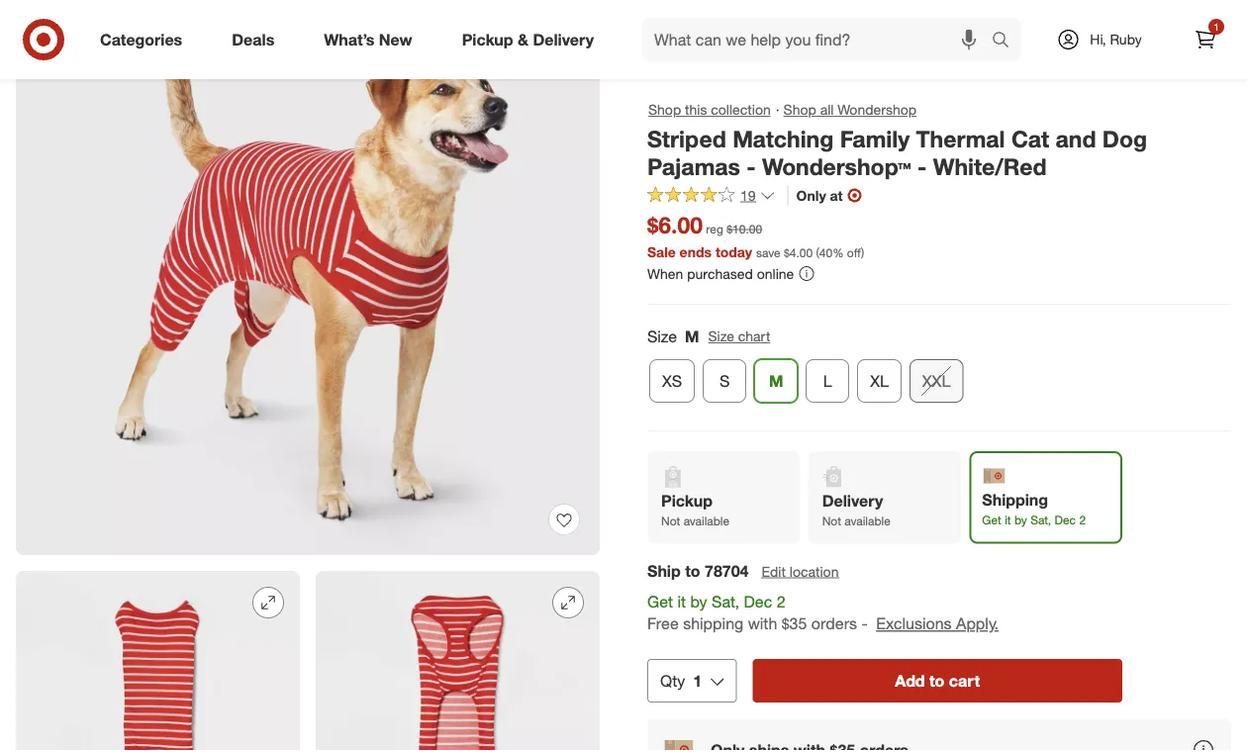 Task type: locate. For each thing, give the bounding box(es) containing it.
it up free
[[678, 592, 686, 611]]

0 vertical spatial delivery
[[533, 30, 594, 49]]

by inside shipping get it by sat, dec 2
[[1015, 513, 1027, 528]]

sat, up shipping
[[712, 592, 740, 611]]

0 horizontal spatial it
[[678, 592, 686, 611]]

1 vertical spatial by
[[690, 592, 707, 611]]

pickup
[[462, 30, 513, 49], [661, 491, 713, 511]]

1 inside 1 link
[[1214, 20, 1219, 33]]

1 horizontal spatial -
[[862, 614, 868, 634]]

to right add
[[930, 671, 945, 691]]

with
[[748, 614, 777, 634]]

xl link
[[858, 360, 902, 403]]

1 right qty
[[693, 671, 702, 691]]

2 available from the left
[[845, 514, 891, 529]]

s link
[[703, 360, 747, 403]]

0 vertical spatial pickup
[[462, 30, 513, 49]]

s
[[720, 371, 730, 391]]

striped
[[647, 125, 726, 152]]

1 vertical spatial 2
[[777, 592, 786, 611]]

1 shop from the left
[[648, 101, 681, 118]]

1 vertical spatial pickup
[[661, 491, 713, 511]]

save
[[756, 245, 781, 260]]

xs
[[662, 371, 682, 391]]

-
[[747, 153, 756, 181], [918, 153, 927, 181], [862, 614, 868, 634]]

sat, down shipping
[[1031, 513, 1052, 528]]

add to cart button
[[753, 659, 1123, 703]]

delivery inside pickup & delivery link
[[533, 30, 594, 49]]

shop left this
[[648, 101, 681, 118]]

white/red
[[933, 153, 1047, 181]]

edit location button
[[761, 561, 840, 582]]

- up 19
[[747, 153, 756, 181]]

cart
[[949, 671, 980, 691]]

ship to 78704
[[647, 561, 749, 580]]

deals link
[[215, 18, 299, 61]]

0 vertical spatial m
[[685, 326, 700, 346]]

m down chart
[[769, 371, 784, 391]]

1 vertical spatial dec
[[744, 592, 773, 611]]

size left chart
[[708, 328, 734, 345]]

0 horizontal spatial -
[[747, 153, 756, 181]]

What can we help you find? suggestions appear below search field
[[643, 18, 997, 61]]

qty
[[660, 671, 685, 691]]

to inside button
[[930, 671, 945, 691]]

not up ship
[[661, 514, 680, 529]]

dec
[[1055, 513, 1076, 528], [744, 592, 773, 611]]

not for pickup
[[661, 514, 680, 529]]

0 vertical spatial to
[[685, 561, 701, 580]]

pickup inside pickup & delivery link
[[462, 30, 513, 49]]

- right the orders
[[862, 614, 868, 634]]

available inside pickup not available
[[684, 514, 730, 529]]

exclusions
[[876, 614, 952, 634]]

1 horizontal spatial get
[[982, 513, 1002, 528]]

1 horizontal spatial it
[[1005, 513, 1011, 528]]

to
[[685, 561, 701, 580], [930, 671, 945, 691]]

delivery up the location
[[822, 491, 883, 511]]

get it by sat, dec 2 free shipping with $35 orders - exclusions apply.
[[647, 592, 999, 634]]

xxl link
[[910, 360, 964, 403]]

by down shipping
[[1015, 513, 1027, 528]]

0 horizontal spatial available
[[684, 514, 730, 529]]

1 horizontal spatial pickup
[[661, 491, 713, 511]]

1 horizontal spatial available
[[845, 514, 891, 529]]

1 horizontal spatial 1
[[1214, 20, 1219, 33]]

online
[[757, 265, 794, 282]]

&
[[518, 30, 529, 49]]

l
[[823, 371, 832, 391]]

0 vertical spatial sat,
[[1031, 513, 1052, 528]]

not up the location
[[822, 514, 841, 529]]

pickup for &
[[462, 30, 513, 49]]

not inside delivery not available
[[822, 514, 841, 529]]

not inside pickup not available
[[661, 514, 680, 529]]

0 vertical spatial 2
[[1079, 513, 1086, 528]]

1 not from the left
[[661, 514, 680, 529]]

0 horizontal spatial dec
[[744, 592, 773, 611]]

1 vertical spatial delivery
[[822, 491, 883, 511]]

0 vertical spatial by
[[1015, 513, 1027, 528]]

only
[[797, 187, 826, 204]]

to right ship
[[685, 561, 701, 580]]

1 horizontal spatial size
[[708, 328, 734, 345]]

shop inside "link"
[[648, 101, 681, 118]]

edit
[[762, 563, 786, 580]]

dog
[[1103, 125, 1147, 152]]

sat, inside get it by sat, dec 2 free shipping with $35 orders - exclusions apply.
[[712, 592, 740, 611]]

not
[[661, 514, 680, 529], [822, 514, 841, 529]]

this
[[685, 101, 707, 118]]

0 horizontal spatial pickup
[[462, 30, 513, 49]]

0 horizontal spatial shop
[[648, 101, 681, 118]]

group
[[645, 325, 1232, 411]]

shop
[[648, 101, 681, 118], [784, 101, 817, 118]]

0 horizontal spatial 2
[[777, 592, 786, 611]]

deals
[[232, 30, 274, 49]]

by
[[1015, 513, 1027, 528], [690, 592, 707, 611]]

0 horizontal spatial sat,
[[712, 592, 740, 611]]

size up xs
[[647, 326, 677, 346]]

pickup inside pickup not available
[[661, 491, 713, 511]]

pickup for not
[[661, 491, 713, 511]]

m left size chart button
[[685, 326, 700, 346]]

family
[[840, 125, 910, 152]]

0 horizontal spatial size
[[647, 326, 677, 346]]

- down thermal
[[918, 153, 927, 181]]

location
[[790, 563, 839, 580]]

by up shipping
[[690, 592, 707, 611]]

0 vertical spatial 1
[[1214, 20, 1219, 33]]

striped matching family thermal cat and dog pajamas - wondershop™ - white/red, 3 of 9 image
[[316, 572, 600, 750]]

it down shipping
[[1005, 513, 1011, 528]]

1 horizontal spatial dec
[[1055, 513, 1076, 528]]

add to cart
[[895, 671, 980, 691]]

delivery right &
[[533, 30, 594, 49]]

delivery
[[533, 30, 594, 49], [822, 491, 883, 511]]

1 horizontal spatial not
[[822, 514, 841, 529]]

0 vertical spatial dec
[[1055, 513, 1076, 528]]

m
[[685, 326, 700, 346], [769, 371, 784, 391]]

shop this collection
[[648, 101, 771, 118]]

striped matching family thermal cat and dog pajamas - wondershop™ - white/red, 2 of 9 image
[[16, 572, 300, 750]]

1 vertical spatial to
[[930, 671, 945, 691]]

2
[[1079, 513, 1086, 528], [777, 592, 786, 611]]

size
[[647, 326, 677, 346], [708, 328, 734, 345]]

0 horizontal spatial delivery
[[533, 30, 594, 49]]

1 horizontal spatial delivery
[[822, 491, 883, 511]]

1
[[1214, 20, 1219, 33], [693, 671, 702, 691]]

pickup left &
[[462, 30, 513, 49]]

ends
[[680, 243, 712, 260]]

available for delivery
[[845, 514, 891, 529]]

l link
[[806, 360, 850, 403]]

0 horizontal spatial not
[[661, 514, 680, 529]]

exclusions apply. link
[[876, 614, 999, 634]]

pajamas
[[647, 153, 740, 181]]

1 available from the left
[[684, 514, 730, 529]]

1 horizontal spatial shop
[[784, 101, 817, 118]]

1 horizontal spatial 2
[[1079, 513, 1086, 528]]

it inside shipping get it by sat, dec 2
[[1005, 513, 1011, 528]]

1 horizontal spatial sat,
[[1031, 513, 1052, 528]]

1 vertical spatial get
[[647, 592, 673, 611]]

striped matching family thermal cat and dog pajamas - wondershop™ - white/red, 1 of 9 image
[[16, 0, 600, 556]]

and
[[1056, 125, 1096, 152]]

categories link
[[83, 18, 207, 61]]

sat,
[[1031, 513, 1052, 528], [712, 592, 740, 611]]

at
[[830, 187, 843, 204]]

19 link
[[647, 186, 776, 208]]

shop left all
[[784, 101, 817, 118]]

%
[[833, 245, 844, 260]]

1 vertical spatial 1
[[693, 671, 702, 691]]

pickup up ship to 78704
[[661, 491, 713, 511]]

search
[[983, 32, 1031, 51]]

1 horizontal spatial to
[[930, 671, 945, 691]]

get
[[982, 513, 1002, 528], [647, 592, 673, 611]]

1 vertical spatial m
[[769, 371, 784, 391]]

by inside get it by sat, dec 2 free shipping with $35 orders - exclusions apply.
[[690, 592, 707, 611]]

1 horizontal spatial m
[[769, 371, 784, 391]]

get inside get it by sat, dec 2 free shipping with $35 orders - exclusions apply.
[[647, 592, 673, 611]]

get down shipping
[[982, 513, 1002, 528]]

shop for shop this collection
[[648, 101, 681, 118]]

shop for shop all wondershop
[[784, 101, 817, 118]]

1 horizontal spatial by
[[1015, 513, 1027, 528]]

m link
[[755, 360, 798, 403]]

2 shop from the left
[[784, 101, 817, 118]]

available
[[684, 514, 730, 529], [845, 514, 891, 529]]

to for ship
[[685, 561, 701, 580]]

pickup not available
[[661, 491, 730, 529]]

apply.
[[956, 614, 999, 634]]

0 horizontal spatial get
[[647, 592, 673, 611]]

2 inside shipping get it by sat, dec 2
[[1079, 513, 1086, 528]]

only at
[[797, 187, 843, 204]]

1 vertical spatial it
[[678, 592, 686, 611]]

0 horizontal spatial by
[[690, 592, 707, 611]]

0 vertical spatial get
[[982, 513, 1002, 528]]

2 not from the left
[[822, 514, 841, 529]]

xs link
[[649, 360, 695, 403]]

2 inside get it by sat, dec 2 free shipping with $35 orders - exclusions apply.
[[777, 592, 786, 611]]

get up free
[[647, 592, 673, 611]]

available inside delivery not available
[[845, 514, 891, 529]]

it
[[1005, 513, 1011, 528], [678, 592, 686, 611]]

0 vertical spatial it
[[1005, 513, 1011, 528]]

delivery inside delivery not available
[[822, 491, 883, 511]]

0 horizontal spatial to
[[685, 561, 701, 580]]

add
[[895, 671, 925, 691]]

1 vertical spatial sat,
[[712, 592, 740, 611]]

1 right ruby
[[1214, 20, 1219, 33]]

ruby
[[1110, 31, 1142, 48]]



Task type: describe. For each thing, give the bounding box(es) containing it.
qty 1
[[660, 671, 702, 691]]

1 link
[[1184, 18, 1228, 61]]

group containing size
[[645, 325, 1232, 411]]

xxl
[[923, 371, 951, 391]]

size inside size m size chart
[[708, 328, 734, 345]]

free
[[647, 614, 679, 634]]

matching
[[733, 125, 834, 152]]

$
[[784, 245, 790, 260]]

(
[[816, 245, 820, 260]]

shipping get it by sat, dec 2
[[982, 490, 1086, 528]]

new
[[379, 30, 412, 49]]

sat, inside shipping get it by sat, dec 2
[[1031, 513, 1052, 528]]

dec inside get it by sat, dec 2 free shipping with $35 orders - exclusions apply.
[[744, 592, 773, 611]]

sale
[[647, 243, 676, 260]]

shipping
[[683, 614, 744, 634]]

0 horizontal spatial 1
[[693, 671, 702, 691]]

wondershop
[[838, 101, 917, 118]]

$6.00 reg $10.00 sale ends today save $ 4.00 ( 40 % off )
[[647, 211, 865, 260]]

size m size chart
[[647, 326, 771, 346]]

40
[[820, 245, 833, 260]]

not for delivery
[[822, 514, 841, 529]]

shop this collection link
[[647, 99, 772, 121]]

to for add
[[930, 671, 945, 691]]

search button
[[983, 18, 1031, 65]]

what's new
[[324, 30, 412, 49]]

available for pickup
[[684, 514, 730, 529]]

ship
[[647, 561, 681, 580]]

get inside shipping get it by sat, dec 2
[[982, 513, 1002, 528]]

striped matching family thermal cat and dog pajamas - wondershop™ - white/red
[[647, 125, 1147, 181]]

it inside get it by sat, dec 2 free shipping with $35 orders - exclusions apply.
[[678, 592, 686, 611]]

78704
[[705, 561, 749, 580]]

reg
[[706, 222, 724, 237]]

xl
[[870, 371, 889, 391]]

pickup & delivery
[[462, 30, 594, 49]]

cat
[[1012, 125, 1049, 152]]

delivery not available
[[822, 491, 891, 529]]

pickup & delivery link
[[445, 18, 619, 61]]

wondershop™
[[762, 153, 911, 181]]

$6.00
[[647, 211, 703, 239]]

dec inside shipping get it by sat, dec 2
[[1055, 513, 1076, 528]]

when
[[647, 265, 683, 282]]

0 horizontal spatial m
[[685, 326, 700, 346]]

orders
[[812, 614, 857, 634]]

shipping
[[982, 490, 1049, 510]]

what's
[[324, 30, 375, 49]]

$35
[[782, 614, 807, 634]]

4.00
[[790, 245, 813, 260]]

edit location
[[762, 563, 839, 580]]

2 horizontal spatial -
[[918, 153, 927, 181]]

19
[[741, 187, 756, 204]]

hi, ruby
[[1090, 31, 1142, 48]]

chart
[[738, 328, 771, 345]]

off
[[847, 245, 861, 260]]

thermal
[[916, 125, 1005, 152]]

shop all wondershop
[[784, 101, 917, 118]]

- inside get it by sat, dec 2 free shipping with $35 orders - exclusions apply.
[[862, 614, 868, 634]]

today
[[716, 243, 753, 260]]

what's new link
[[307, 18, 437, 61]]

hi,
[[1090, 31, 1106, 48]]

purchased
[[687, 265, 753, 282]]

collection
[[711, 101, 771, 118]]

all
[[820, 101, 834, 118]]

categories
[[100, 30, 182, 49]]

)
[[861, 245, 865, 260]]

when purchased online
[[647, 265, 794, 282]]

size chart button
[[707, 326, 772, 348]]

$10.00
[[727, 222, 762, 237]]



Task type: vqa. For each thing, say whether or not it's contained in the screenshot.
M link
yes



